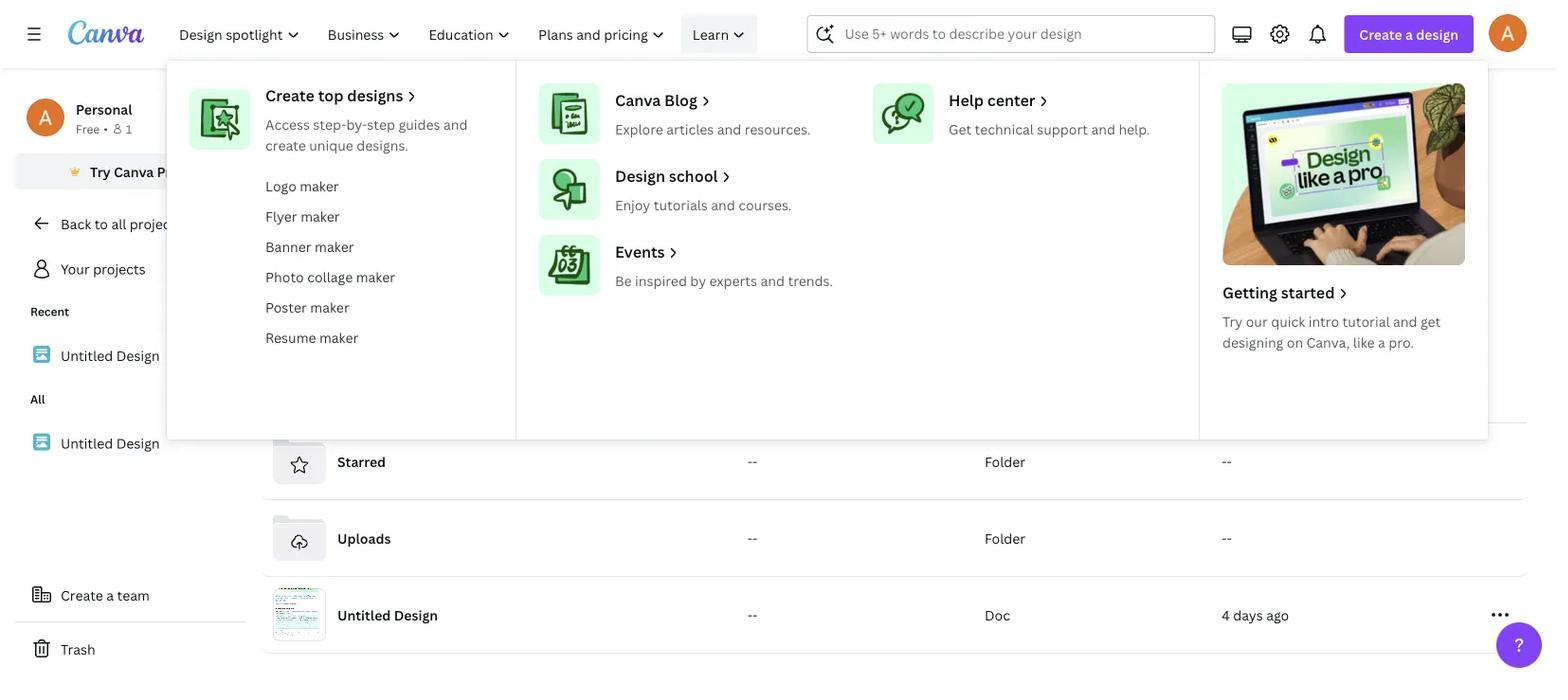 Task type: vqa. For each thing, say whether or not it's contained in the screenshot.
Out
no



Task type: describe. For each thing, give the bounding box(es) containing it.
and inside access step-by-step guides and create unique designs.
[[443, 115, 468, 133]]

untitled inside untitled design doc
[[262, 322, 315, 340]]

enjoy tutorials and courses.
[[615, 196, 792, 214]]

doc inside untitled design doc
[[262, 345, 284, 360]]

1
[[126, 121, 132, 136]]

started
[[1281, 282, 1335, 303]]

logo maker link
[[258, 171, 500, 201]]

resources.
[[745, 120, 811, 138]]

back to all projects
[[61, 215, 182, 233]]

blog
[[665, 90, 698, 110]]

pro.
[[1389, 333, 1414, 351]]

create a team button
[[15, 576, 246, 614]]

design
[[1416, 25, 1459, 43]]

logo maker
[[265, 177, 339, 195]]

try canva pro
[[90, 163, 179, 181]]

create
[[265, 136, 306, 154]]

on
[[1287, 333, 1303, 351]]

inspired
[[635, 272, 687, 290]]

school
[[669, 166, 718, 186]]

be inspired by experts and trends.
[[615, 272, 833, 290]]

folders
[[332, 84, 380, 102]]

step-
[[313, 115, 346, 133]]

design inside untitled design doc
[[318, 322, 362, 340]]

1 vertical spatial projects
[[93, 260, 146, 278]]

2 vertical spatial untitled design
[[337, 606, 438, 624]]

resume
[[265, 328, 316, 346]]

access
[[265, 115, 310, 133]]

create a design
[[1360, 25, 1459, 43]]

1 vertical spatial doc
[[985, 606, 1010, 624]]

experts
[[710, 272, 757, 290]]

4 days ago
[[1222, 606, 1289, 624]]

designing
[[1223, 333, 1284, 351]]

explore articles and resources.
[[615, 120, 811, 138]]

and right articles
[[717, 120, 741, 138]]

create a team
[[61, 586, 150, 604]]

untitled design button
[[262, 319, 362, 343]]

canva blog
[[615, 90, 698, 110]]

Search search field
[[845, 16, 1178, 52]]

tutorial
[[1343, 312, 1390, 330]]

explore
[[615, 120, 663, 138]]

flyer
[[265, 207, 297, 225]]

get
[[1421, 312, 1441, 330]]

tutorials
[[654, 196, 708, 214]]

access step-by-step guides and create unique designs.
[[265, 115, 468, 154]]

photo
[[265, 268, 304, 286]]

maker for banner maker
[[315, 237, 354, 255]]

banner maker
[[265, 237, 354, 255]]

flyer maker
[[265, 207, 340, 225]]

free
[[76, 121, 100, 136]]

2 untitled design link from the top
[[15, 423, 246, 463]]

trash link
[[15, 630, 246, 668]]

support
[[1037, 120, 1088, 138]]

untitled design for first untitled design link from the bottom of the page
[[61, 434, 160, 452]]

resume maker
[[265, 328, 359, 346]]

center
[[987, 90, 1036, 110]]

events
[[615, 242, 665, 262]]

a inside try our quick intro tutorial and get designing on canva, like a pro.
[[1378, 333, 1386, 351]]

and left the trends.
[[761, 272, 785, 290]]

unique
[[309, 136, 353, 154]]

guides
[[399, 115, 440, 133]]

quick
[[1271, 312, 1305, 330]]

get technical support and help.
[[949, 120, 1150, 138]]

pro
[[157, 163, 179, 181]]

folders button
[[324, 75, 388, 111]]

try for try canva pro
[[90, 163, 111, 181]]

all
[[111, 215, 126, 233]]

apple lee image
[[1489, 14, 1527, 52]]

a for design
[[1406, 25, 1413, 43]]

learn
[[693, 25, 729, 43]]

technical
[[975, 120, 1034, 138]]

1 untitled design link from the top
[[15, 336, 246, 376]]

0 vertical spatial recent
[[262, 135, 341, 166]]

4
[[1222, 606, 1230, 624]]

getting started
[[1223, 282, 1335, 303]]

our
[[1246, 312, 1268, 330]]

canva inside the learn menu
[[615, 90, 661, 110]]

and inside try our quick intro tutorial and get designing on canva, like a pro.
[[1393, 312, 1418, 330]]

like
[[1353, 333, 1375, 351]]

photo collage maker
[[265, 268, 395, 286]]

trash
[[61, 640, 95, 658]]

banner
[[265, 237, 312, 255]]

photo collage maker link
[[258, 262, 500, 292]]



Task type: locate. For each thing, give the bounding box(es) containing it.
maker inside flyer maker link
[[301, 207, 340, 225]]

1 horizontal spatial try
[[1223, 312, 1243, 330]]

0 vertical spatial create
[[1360, 25, 1403, 43]]

back to all projects link
[[15, 205, 246, 243]]

untitled design doc
[[262, 322, 362, 360]]

help
[[949, 90, 984, 110]]

create left design
[[1360, 25, 1403, 43]]

maker
[[300, 177, 339, 195], [301, 207, 340, 225], [315, 237, 354, 255], [356, 268, 395, 286], [310, 298, 349, 316], [319, 328, 359, 346]]

0 vertical spatial try
[[90, 163, 111, 181]]

poster
[[265, 298, 307, 316]]

1 horizontal spatial a
[[1378, 333, 1386, 351]]

designs
[[347, 85, 403, 106]]

0 vertical spatial folder
[[985, 453, 1026, 471]]

create for create top designs
[[265, 85, 315, 106]]

1 vertical spatial untitled design link
[[15, 423, 246, 463]]

create for create a team
[[61, 586, 103, 604]]

canva inside 'button'
[[114, 163, 154, 181]]

0 horizontal spatial try
[[90, 163, 111, 181]]

create left team
[[61, 586, 103, 604]]

and right guides
[[443, 115, 468, 133]]

1 horizontal spatial doc
[[985, 606, 1010, 624]]

all button
[[262, 75, 294, 111]]

0 vertical spatial doc
[[262, 345, 284, 360]]

maker inside resume maker link
[[319, 328, 359, 346]]

1 vertical spatial try
[[1223, 312, 1243, 330]]

2 vertical spatial create
[[61, 586, 103, 604]]

create a design button
[[1344, 15, 1474, 53]]

your projects
[[61, 260, 146, 278]]

try
[[90, 163, 111, 181], [1223, 312, 1243, 330]]

help center
[[949, 90, 1036, 110]]

poster maker
[[265, 298, 349, 316]]

create top designs
[[265, 85, 403, 106]]

canva left pro
[[114, 163, 154, 181]]

flyer maker link
[[258, 201, 500, 231]]

0 vertical spatial a
[[1406, 25, 1413, 43]]

maker inside poster maker link
[[310, 298, 349, 316]]

articles
[[667, 120, 714, 138]]

1 vertical spatial canva
[[114, 163, 154, 181]]

0 horizontal spatial all
[[30, 391, 45, 407]]

--
[[747, 453, 758, 471], [1222, 453, 1232, 471], [747, 529, 758, 547], [1222, 529, 1232, 547], [747, 606, 758, 624]]

0 vertical spatial untitled design link
[[15, 336, 246, 376]]

1 vertical spatial untitled design
[[61, 434, 160, 452]]

design inside the learn menu
[[615, 166, 665, 186]]

getting
[[1223, 282, 1278, 303]]

and
[[443, 115, 468, 133], [717, 120, 741, 138], [1091, 120, 1116, 138], [711, 196, 735, 214], [761, 272, 785, 290], [1393, 312, 1418, 330]]

1 vertical spatial all
[[30, 391, 45, 407]]

top
[[318, 85, 344, 106]]

maker down poster maker
[[319, 328, 359, 346]]

team
[[117, 586, 150, 604]]

projects right your
[[93, 260, 146, 278]]

ago
[[1266, 606, 1289, 624]]

projects
[[130, 215, 182, 233], [93, 260, 146, 278]]

1 horizontal spatial recent
[[262, 135, 341, 166]]

your
[[61, 260, 90, 278]]

uploads
[[337, 529, 391, 547]]

recent down 'access'
[[262, 135, 341, 166]]

a for team
[[106, 586, 114, 604]]

maker for logo maker
[[300, 177, 339, 195]]

to
[[94, 215, 108, 233]]

0 vertical spatial canva
[[615, 90, 661, 110]]

folder for uploads
[[985, 529, 1026, 547]]

0 horizontal spatial canva
[[114, 163, 154, 181]]

•
[[104, 121, 108, 136]]

personal
[[76, 100, 132, 118]]

folder for starred
[[985, 453, 1026, 471]]

untitled design
[[61, 347, 160, 365], [61, 434, 160, 452], [337, 606, 438, 624]]

maker for flyer maker
[[301, 207, 340, 225]]

create inside dropdown button
[[1360, 25, 1403, 43]]

design school
[[615, 166, 718, 186]]

be
[[615, 272, 632, 290]]

try inside 'try canva pro' 'button'
[[90, 163, 111, 181]]

trends.
[[788, 272, 833, 290]]

projects right all
[[130, 215, 182, 233]]

courses.
[[739, 196, 792, 214]]

untitled design for 2nd untitled design link from the bottom
[[61, 347, 160, 365]]

all inside all button
[[269, 84, 286, 102]]

a right like at the right of page
[[1378, 333, 1386, 351]]

and down school
[[711, 196, 735, 214]]

2 vertical spatial a
[[106, 586, 114, 604]]

try inside try our quick intro tutorial and get designing on canva, like a pro.
[[1223, 312, 1243, 330]]

your projects link
[[15, 250, 246, 288]]

try down •
[[90, 163, 111, 181]]

1 horizontal spatial all
[[269, 84, 286, 102]]

maker inside photo collage maker link
[[356, 268, 395, 286]]

0 horizontal spatial create
[[61, 586, 103, 604]]

1 horizontal spatial canva
[[615, 90, 661, 110]]

None search field
[[807, 15, 1215, 53]]

create inside the learn menu
[[265, 85, 315, 106]]

starred
[[337, 453, 386, 471]]

try our quick intro tutorial and get designing on canva, like a pro.
[[1223, 312, 1441, 351]]

2 horizontal spatial a
[[1406, 25, 1413, 43]]

and up 'pro.'
[[1393, 312, 1418, 330]]

1 horizontal spatial create
[[265, 85, 315, 106]]

banner maker link
[[258, 231, 500, 262]]

and left 'help.'
[[1091, 120, 1116, 138]]

0 vertical spatial untitled design
[[61, 347, 160, 365]]

recent down your
[[30, 304, 69, 319]]

2 horizontal spatial create
[[1360, 25, 1403, 43]]

canva up explore
[[615, 90, 661, 110]]

folder
[[985, 453, 1026, 471], [985, 529, 1026, 547]]

a
[[1406, 25, 1413, 43], [1378, 333, 1386, 351], [106, 586, 114, 604]]

maker inside banner maker "link"
[[315, 237, 354, 255]]

logo
[[265, 177, 296, 195]]

maker up banner maker
[[301, 207, 340, 225]]

design
[[615, 166, 665, 186], [318, 322, 362, 340], [116, 347, 160, 365], [116, 434, 160, 452], [394, 606, 438, 624]]

learn menu
[[167, 61, 1488, 440]]

1 vertical spatial folder
[[985, 529, 1026, 547]]

doc
[[262, 345, 284, 360], [985, 606, 1010, 624]]

collage
[[307, 268, 353, 286]]

1 vertical spatial create
[[265, 85, 315, 106]]

intro
[[1309, 312, 1339, 330]]

by
[[690, 272, 706, 290]]

create inside button
[[61, 586, 103, 604]]

top level navigation element
[[167, 15, 1488, 440]]

1 vertical spatial a
[[1378, 333, 1386, 351]]

maker up flyer maker
[[300, 177, 339, 195]]

maker up poster maker link
[[356, 268, 395, 286]]

learn button
[[681, 15, 758, 53]]

get
[[949, 120, 972, 138]]

a left team
[[106, 586, 114, 604]]

create up 'access'
[[265, 85, 315, 106]]

free •
[[76, 121, 108, 136]]

by-
[[346, 115, 367, 133]]

2 folder from the top
[[985, 529, 1026, 547]]

try canva pro button
[[15, 154, 246, 190]]

canva,
[[1307, 333, 1350, 351]]

try for try our quick intro tutorial and get designing on canva, like a pro.
[[1223, 312, 1243, 330]]

a left design
[[1406, 25, 1413, 43]]

0 horizontal spatial recent
[[30, 304, 69, 319]]

create for create a design
[[1360, 25, 1403, 43]]

maker for resume maker
[[319, 328, 359, 346]]

a inside button
[[106, 586, 114, 604]]

maker up photo collage maker
[[315, 237, 354, 255]]

0 vertical spatial projects
[[130, 215, 182, 233]]

try left our
[[1223, 312, 1243, 330]]

recent
[[262, 135, 341, 166], [30, 304, 69, 319]]

enjoy
[[615, 196, 651, 214]]

canva
[[615, 90, 661, 110], [114, 163, 154, 181]]

0 horizontal spatial a
[[106, 586, 114, 604]]

0 horizontal spatial doc
[[262, 345, 284, 360]]

0 vertical spatial all
[[269, 84, 286, 102]]

maker up untitled design button
[[310, 298, 349, 316]]

maker inside logo maker link
[[300, 177, 339, 195]]

a inside dropdown button
[[1406, 25, 1413, 43]]

1 folder from the top
[[985, 453, 1026, 471]]

designs.
[[357, 136, 408, 154]]

all
[[269, 84, 286, 102], [30, 391, 45, 407]]

1 vertical spatial recent
[[30, 304, 69, 319]]

resume maker link
[[258, 322, 500, 353]]

maker for poster maker
[[310, 298, 349, 316]]

back
[[61, 215, 91, 233]]

poster maker link
[[258, 292, 500, 322]]

days
[[1233, 606, 1263, 624]]



